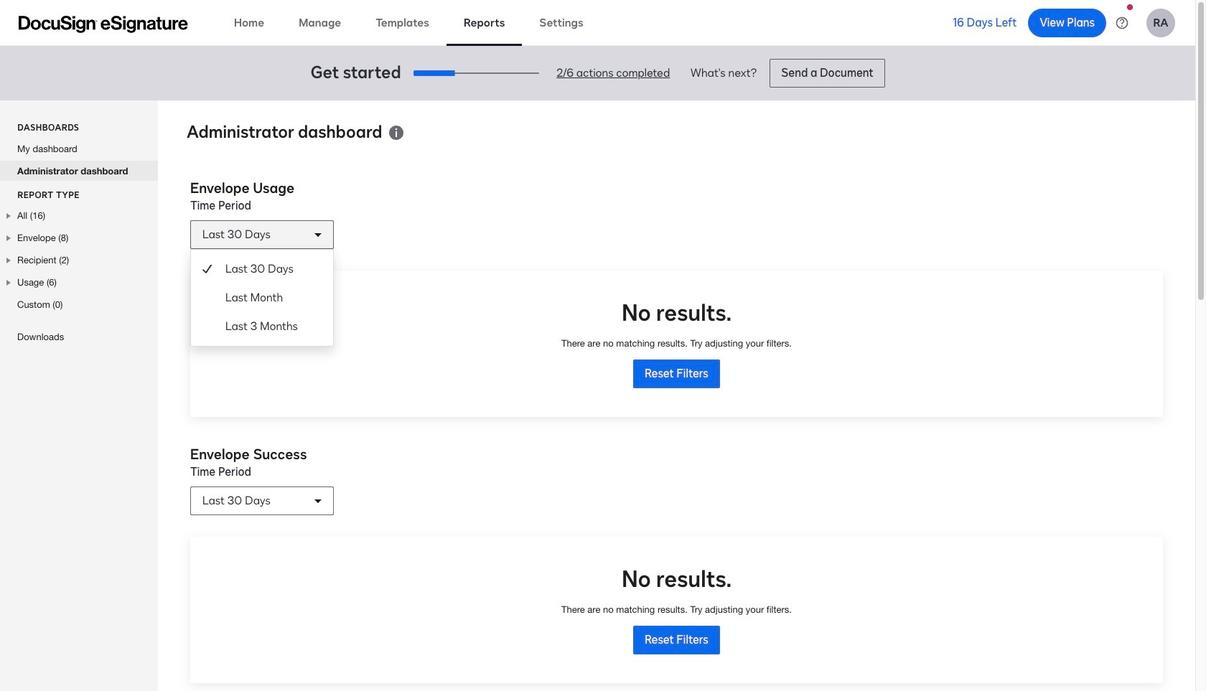 Task type: vqa. For each thing, say whether or not it's contained in the screenshot.
DocuSign eSignature image
yes



Task type: describe. For each thing, give the bounding box(es) containing it.
docusign esignature image
[[19, 15, 188, 33]]



